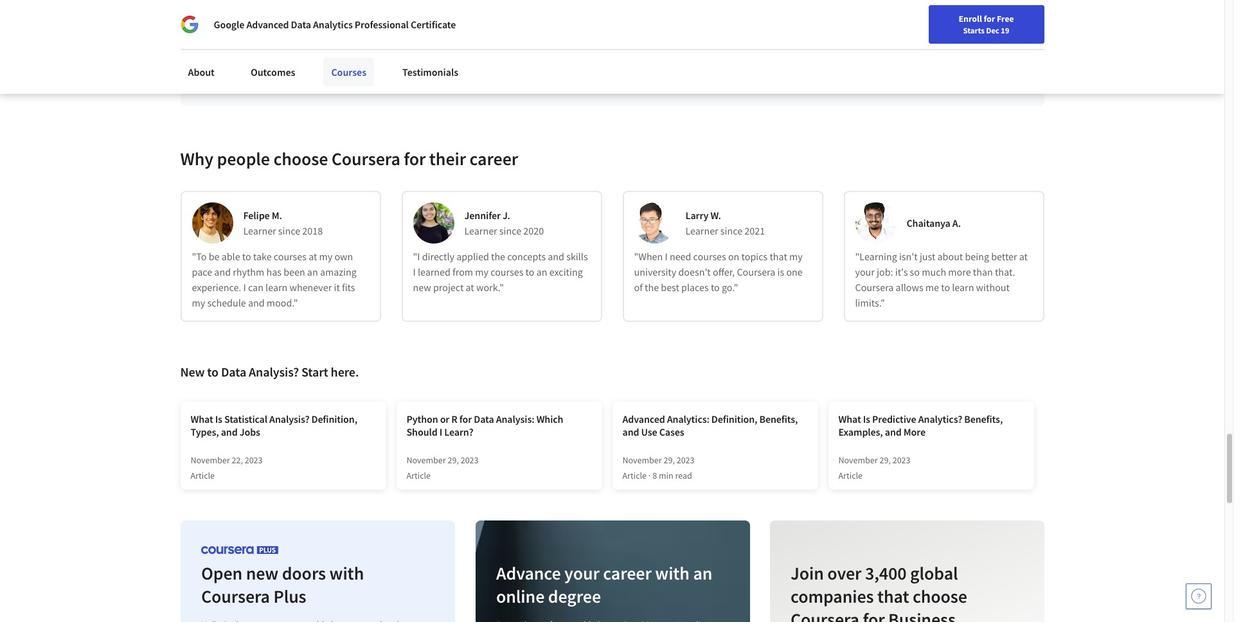 Task type: vqa. For each thing, say whether or not it's contained in the screenshot.


Task type: locate. For each thing, give the bounding box(es) containing it.
learner inside 'jennifer j. learner since 2020'
[[464, 224, 497, 237]]

courses up been
[[274, 250, 307, 263]]

november inside november 22, 2023 article
[[191, 454, 230, 466]]

i inside "python or r for data analysis: which should i learn?"
[[439, 426, 442, 438]]

2 vertical spatial your
[[564, 562, 599, 585]]

doors
[[282, 562, 326, 585]]

choose inside join over 3,400 global companies that choose coursera for business
[[913, 585, 967, 608]]

2 vertical spatial data
[[474, 413, 494, 426]]

coursera inside join over 3,400 global companies that choose coursera for business
[[791, 608, 859, 622]]

i down the "i
[[413, 265, 416, 278]]

new down learned
[[413, 281, 431, 294]]

1 horizontal spatial choose
[[913, 585, 967, 608]]

since inside 'jennifer j. learner since 2020'
[[499, 224, 521, 237]]

choose
[[273, 147, 328, 170], [913, 585, 967, 608]]

1 definition, from the left
[[311, 413, 357, 426]]

english button
[[955, 0, 1032, 42]]

google advanced data analytics professional certificate
[[214, 18, 456, 31]]

29,
[[448, 454, 459, 466], [664, 454, 675, 466], [880, 454, 891, 466]]

rhythm
[[233, 265, 264, 278]]

professional up certificate, on the top
[[355, 18, 409, 31]]

29, inside "november 29, 2023 article · 8 min read"
[[664, 454, 675, 466]]

english
[[978, 14, 1009, 27]]

0 vertical spatial degree
[[387, 16, 440, 39]]

1 benefits, from the left
[[759, 413, 798, 426]]

choose right people
[[273, 147, 328, 170]]

coursera inside "when i need courses on topics that my university doesn't offer, coursera is one of the best places to go."
[[737, 265, 775, 278]]

if
[[526, 51, 531, 64]]

0 horizontal spatial an
[[307, 265, 318, 278]]

much
[[922, 265, 946, 278]]

november down "examples,"
[[839, 454, 878, 466]]

learned
[[418, 265, 451, 278]]

for down 3,400
[[863, 608, 885, 622]]

and left mood."
[[248, 296, 265, 309]]

what inside 'what is statistical analysis? definition, types, and jobs'
[[191, 413, 213, 426]]

1 horizontal spatial at
[[466, 281, 474, 294]]

3 you from the left
[[533, 51, 549, 64]]

article down "examples,"
[[839, 470, 863, 481]]

data
[[291, 18, 311, 31], [221, 364, 246, 380], [474, 413, 494, 426]]

jennifer
[[464, 209, 501, 222]]

2021
[[745, 224, 765, 237]]

1 horizontal spatial with
[[655, 562, 689, 585]]

1 horizontal spatial is
[[863, 413, 870, 426]]

types,
[[191, 426, 219, 438]]

4 2023 from the left
[[893, 454, 911, 466]]

at right the better at the top right
[[1019, 250, 1028, 263]]

0 horizontal spatial what
[[191, 413, 213, 426]]

0 horizontal spatial advanced
[[246, 18, 289, 31]]

testimonials link
[[395, 58, 466, 86]]

1 horizontal spatial courses
[[491, 265, 524, 278]]

1 vertical spatial analysis?
[[269, 413, 309, 426]]

with inside open new doors with coursera plus
[[329, 562, 364, 585]]

my up work."
[[475, 265, 489, 278]]

0 horizontal spatial november 29, 2023 article
[[407, 454, 479, 481]]

your down "learning
[[855, 265, 875, 278]]

data left analytics at the top left
[[291, 18, 311, 31]]

courses up offer,
[[693, 250, 726, 263]]

and inside 'what is statistical analysis? definition, types, and jobs'
[[221, 426, 238, 438]]

0 horizontal spatial 29,
[[448, 454, 459, 466]]

courses up work."
[[491, 265, 524, 278]]

2 horizontal spatial degree
[[781, 51, 811, 64]]

is
[[215, 413, 222, 426], [863, 413, 870, 426]]

1 horizontal spatial 29,
[[664, 454, 675, 466]]

new to data analysis? start here.
[[180, 364, 359, 380]]

0 vertical spatial new
[[413, 281, 431, 294]]

1 vertical spatial online
[[496, 585, 544, 608]]

for right 'r'
[[459, 413, 472, 426]]

1 is from the left
[[215, 413, 222, 426]]

2 horizontal spatial data
[[474, 413, 494, 426]]

which
[[537, 413, 563, 426]]

1 horizontal spatial data
[[291, 18, 311, 31]]

on right start
[[325, 16, 344, 39]]

1 horizontal spatial new
[[413, 281, 431, 294]]

0 horizontal spatial your
[[348, 16, 383, 39]]

2 29, from the left
[[664, 454, 675, 466]]

learner down larry
[[686, 224, 718, 237]]

you
[[227, 51, 243, 64], [410, 51, 425, 64], [533, 51, 549, 64]]

definition, right analytics:
[[712, 413, 757, 426]]

2 since from the left
[[499, 224, 521, 237]]

at inside "to be able to take courses at my own pace and rhythm has been an amazing experience. i can learn whenever it fits my schedule and mood."
[[309, 250, 317, 263]]

you up eligible
[[227, 51, 243, 64]]

1 vertical spatial that
[[877, 585, 909, 608]]

2023 up read
[[677, 454, 695, 466]]

november
[[191, 454, 230, 466], [407, 454, 446, 466], [623, 454, 662, 466], [839, 454, 878, 466]]

0 horizontal spatial degree
[[387, 16, 440, 39]]

3 since from the left
[[721, 224, 743, 237]]

learn for has
[[266, 281, 288, 294]]

and left the use
[[623, 426, 639, 438]]

1 horizontal spatial that
[[877, 585, 909, 608]]

i
[[665, 250, 668, 263], [413, 265, 416, 278], [243, 281, 246, 294], [439, 426, 442, 438]]

the down university
[[645, 281, 659, 294]]

2 with from the left
[[655, 562, 689, 585]]

at down 2018
[[309, 250, 317, 263]]

since down m. on the left
[[278, 224, 300, 237]]

1 horizontal spatial an
[[537, 265, 547, 278]]

enroll
[[959, 13, 982, 24]]

2 vertical spatial the
[[645, 281, 659, 294]]

2023 right 22,
[[245, 454, 263, 466]]

learner down jennifer
[[464, 224, 497, 237]]

benefits, inside advanced analytics: definition, benefits, and use cases
[[759, 413, 798, 426]]

2 horizontal spatial the
[[694, 51, 708, 64]]

you up testimonials
[[410, 51, 425, 64]]

0 horizontal spatial of
[[634, 281, 643, 294]]

learn down has
[[266, 281, 288, 294]]

help center image
[[1191, 589, 1207, 604]]

1 learner from the left
[[243, 224, 276, 237]]

1 november from the left
[[191, 454, 230, 466]]

j.
[[503, 209, 510, 222]]

degree
[[387, 16, 440, 39], [781, 51, 811, 64], [548, 585, 600, 608]]

since for j.
[[499, 224, 521, 237]]

2 november from the left
[[407, 454, 446, 466]]

on for start
[[325, 16, 344, 39]]

on inside "when i need courses on topics that my university doesn't offer, coursera is one of the best places to go."
[[728, 250, 739, 263]]

1 horizontal spatial learner
[[464, 224, 497, 237]]

learn down more
[[952, 281, 974, 294]]

0 vertical spatial your
[[348, 16, 383, 39]]

2 horizontal spatial your
[[855, 265, 875, 278]]

what left predictive
[[839, 413, 861, 426]]

2 horizontal spatial since
[[721, 224, 743, 237]]

of down university
[[634, 281, 643, 294]]

what left statistical
[[191, 413, 213, 426]]

their
[[429, 147, 466, 170]]

2 definition, from the left
[[712, 413, 757, 426]]

on
[[325, 16, 344, 39], [728, 250, 739, 263]]

article left ·
[[623, 470, 647, 481]]

0 vertical spatial online
[[752, 51, 779, 64]]

1 horizontal spatial can
[[428, 51, 443, 64]]

article down types, at the left of the page
[[191, 470, 215, 481]]

can up testimonials
[[428, 51, 443, 64]]

data right new
[[221, 364, 246, 380]]

1 horizontal spatial learn
[[952, 281, 974, 294]]

0 horizontal spatial with
[[329, 562, 364, 585]]

learn
[[266, 281, 288, 294], [952, 281, 974, 294]]

and inside "i directly applied the concepts and skills i learned from my courses to an exciting new project at work."
[[548, 250, 564, 263]]

of right in
[[683, 51, 691, 64]]

on up offer,
[[728, 250, 739, 263]]

november up ·
[[623, 454, 662, 466]]

0 horizontal spatial since
[[278, 224, 300, 237]]

2023 for analysis:
[[461, 454, 479, 466]]

an inside "i directly applied the concepts and skills i learned from my courses to an exciting new project at work."
[[537, 265, 547, 278]]

that left global at right
[[877, 585, 909, 608]]

0 horizontal spatial definition,
[[311, 413, 357, 426]]

start
[[285, 16, 321, 39]]

own
[[335, 250, 353, 263]]

better
[[991, 250, 1017, 263]]

analysis? left start
[[249, 364, 299, 380]]

2023 inside november 22, 2023 article
[[245, 454, 263, 466]]

article inside november 22, 2023 article
[[191, 470, 215, 481]]

0 horizontal spatial that
[[770, 250, 787, 263]]

since inside "larry w. learner since 2021"
[[721, 224, 743, 237]]

0 horizontal spatial learner
[[243, 224, 276, 237]]

and inside what is predictive analytics? benefits, examples, and more
[[885, 426, 902, 438]]

i inside "i directly applied the concepts and skills i learned from my courses to an exciting new project at work."
[[413, 265, 416, 278]]

with inside advance your career with an online degree
[[655, 562, 689, 585]]

one inside "when i need courses on topics that my university doesn't offer, coursera is one of the best places to go."
[[786, 265, 803, 278]]

advanced right a
[[246, 18, 289, 31]]

3 2023 from the left
[[677, 454, 695, 466]]

1 vertical spatial new
[[246, 562, 278, 585]]

2023 down learn?
[[461, 454, 479, 466]]

career inside advance your career with an online degree
[[603, 562, 651, 585]]

and left more
[[885, 426, 902, 438]]

article
[[191, 470, 215, 481], [407, 470, 431, 481], [623, 470, 647, 481], [839, 470, 863, 481]]

i left the need
[[665, 250, 668, 263]]

november for what is statistical analysis? definition, types, and jobs
[[191, 454, 230, 466]]

professional up 'courses'
[[306, 51, 359, 64]]

is left statistical
[[215, 413, 222, 426]]

analysis? inside 'what is statistical analysis? definition, types, and jobs'
[[269, 413, 309, 426]]

article inside "november 29, 2023 article · 8 min read"
[[623, 470, 647, 481]]

4 november from the left
[[839, 454, 878, 466]]

fits
[[342, 281, 355, 294]]

what for what is statistical analysis? definition, types, and jobs
[[191, 413, 213, 426]]

a
[[231, 16, 240, 39]]

1 since from the left
[[278, 224, 300, 237]]

1 vertical spatial career
[[603, 562, 651, 585]]

i inside "to be able to take courses at my own pace and rhythm has been an amazing experience. i can learn whenever it fits my schedule and mood."
[[243, 281, 246, 294]]

one right is
[[786, 265, 803, 278]]

1 vertical spatial the
[[491, 250, 505, 263]]

0 horizontal spatial learn
[[266, 281, 288, 294]]

0 horizontal spatial at
[[309, 250, 317, 263]]

2 benefits, from the left
[[964, 413, 1003, 426]]

learner inside felipe m. learner since 2018
[[243, 224, 276, 237]]

0 vertical spatial advanced
[[246, 18, 289, 31]]

to left the go."
[[711, 281, 720, 294]]

1 horizontal spatial you
[[410, 51, 425, 64]]

article for advanced analytics: definition, benefits, and use cases
[[623, 470, 647, 481]]

analytics
[[313, 18, 353, 31]]

0 vertical spatial professional
[[355, 18, 409, 31]]

coursera inside "learning isn't just about being better at your job: it's so much more than that. coursera allows me to learn without limits."
[[855, 281, 894, 294]]

choose right 3,400
[[913, 585, 967, 608]]

1 vertical spatial professional
[[306, 51, 359, 64]]

applied
[[456, 250, 489, 263]]

1 what from the left
[[191, 413, 213, 426]]

the right applied
[[491, 250, 505, 263]]

coursera
[[332, 147, 400, 170], [737, 265, 775, 278], [855, 281, 894, 294], [201, 585, 270, 608], [791, 608, 859, 622]]

1 article from the left
[[191, 470, 215, 481]]

1 2023 from the left
[[245, 454, 263, 466]]

testimonials
[[402, 66, 459, 78]]

0 horizontal spatial one
[[665, 51, 681, 64]]

here.
[[331, 364, 359, 380]]

1 29, from the left
[[448, 454, 459, 466]]

1 horizontal spatial the
[[645, 281, 659, 294]]

that inside "when i need courses on topics that my university doesn't offer, coursera is one of the best places to go."
[[770, 250, 787, 263]]

29, down learn?
[[448, 454, 459, 466]]

jennifer j. learner since 2020
[[464, 209, 544, 237]]

concepts
[[507, 250, 546, 263]]

0 horizontal spatial you
[[227, 51, 243, 64]]

skills
[[566, 250, 588, 263]]

1 vertical spatial of
[[634, 281, 643, 294]]

learn for more
[[952, 281, 974, 294]]

november left 22,
[[191, 454, 230, 466]]

is inside 'what is statistical analysis? definition, types, and jobs'
[[215, 413, 222, 426]]

29, up min
[[664, 454, 675, 466]]

1 horizontal spatial since
[[499, 224, 521, 237]]

that up is
[[770, 250, 787, 263]]

3 29, from the left
[[880, 454, 891, 466]]

definition,
[[311, 413, 357, 426], [712, 413, 757, 426]]

since inside felipe m. learner since 2018
[[278, 224, 300, 237]]

2 learner from the left
[[464, 224, 497, 237]]

learn inside "learning isn't just about being better at your job: it's so much more than that. coursera allows me to learn without limits."
[[952, 281, 974, 294]]

my down experience.
[[192, 296, 205, 309]]

to right me
[[941, 281, 950, 294]]

0 horizontal spatial courses
[[274, 250, 307, 263]]

companies
[[791, 585, 874, 608]]

benefits,
[[759, 413, 798, 426], [964, 413, 1003, 426]]

new inside "i directly applied the concepts and skills i learned from my courses to an exciting new project at work."
[[413, 281, 431, 294]]

learner for felipe
[[243, 224, 276, 237]]

1 horizontal spatial your
[[564, 562, 599, 585]]

2 article from the left
[[407, 470, 431, 481]]

november inside "november 29, 2023 article · 8 min read"
[[623, 454, 662, 466]]

get a head start on your degree
[[201, 16, 440, 39]]

data for analysis?
[[221, 364, 246, 380]]

is
[[778, 265, 784, 278]]

2 horizontal spatial courses
[[693, 250, 726, 263]]

1 vertical spatial choose
[[913, 585, 967, 608]]

2 horizontal spatial you
[[533, 51, 549, 64]]

2 horizontal spatial an
[[693, 562, 712, 585]]

3 learner from the left
[[686, 224, 718, 237]]

article down should
[[407, 470, 431, 481]]

i left learn?
[[439, 426, 442, 438]]

None search field
[[183, 8, 492, 34]]

2 horizontal spatial at
[[1019, 250, 1028, 263]]

you right 'if'
[[533, 51, 549, 64]]

november down should
[[407, 454, 446, 466]]

admitted
[[567, 51, 607, 64]]

0 vertical spatial analysis?
[[249, 364, 299, 380]]

isn't
[[899, 250, 918, 263]]

22,
[[232, 454, 243, 466]]

online
[[752, 51, 779, 64], [496, 585, 544, 608]]

since
[[278, 224, 300, 237], [499, 224, 521, 237], [721, 224, 743, 237]]

me
[[926, 281, 939, 294]]

"i directly applied the concepts and skills i learned from my courses to an exciting new project at work."
[[413, 250, 588, 294]]

2 learn from the left
[[952, 281, 974, 294]]

1 horizontal spatial of
[[683, 51, 691, 64]]

can down rhythm on the top of page
[[248, 281, 263, 294]]

1 horizontal spatial benefits,
[[964, 413, 1003, 426]]

data for analytics
[[291, 18, 311, 31]]

3 november from the left
[[623, 454, 662, 466]]

coursera inside open new doors with coursera plus
[[201, 585, 270, 608]]

2 2023 from the left
[[461, 454, 479, 466]]

november 29, 2023 article down learn?
[[407, 454, 479, 481]]

29, down "examples,"
[[880, 454, 891, 466]]

1 horizontal spatial one
[[786, 265, 803, 278]]

0 horizontal spatial online
[[496, 585, 544, 608]]

shopping cart: 1 item image
[[924, 10, 948, 30]]

0 horizontal spatial can
[[248, 281, 263, 294]]

2023 for types,
[[245, 454, 263, 466]]

1 horizontal spatial degree
[[548, 585, 600, 608]]

at down from
[[466, 281, 474, 294]]

29, for or
[[448, 454, 459, 466]]

1 vertical spatial data
[[221, 364, 246, 380]]

2023 for examples,
[[893, 454, 911, 466]]

8
[[653, 470, 657, 481]]

global
[[910, 562, 958, 585]]

since down w.
[[721, 224, 743, 237]]

2023 inside "november 29, 2023 article · 8 min read"
[[677, 454, 695, 466]]

1 horizontal spatial advanced
[[623, 413, 665, 426]]

·
[[649, 470, 651, 481]]

able
[[222, 250, 240, 263]]

to up rhythm on the top of page
[[242, 250, 251, 263]]

advanced analytics: definition, benefits, and use cases
[[623, 413, 798, 438]]

for inside join over 3,400 global companies that choose coursera for business
[[863, 608, 885, 622]]

29, for analytics:
[[664, 454, 675, 466]]

your
[[348, 16, 383, 39], [855, 265, 875, 278], [564, 562, 599, 585]]

since down j.
[[499, 224, 521, 237]]

your up certificate, on the top
[[348, 16, 383, 39]]

courses inside "to be able to take courses at my own pace and rhythm has been an amazing experience. i can learn whenever it fits my schedule and mood."
[[274, 250, 307, 263]]

0 horizontal spatial new
[[246, 562, 278, 585]]

1 vertical spatial on
[[728, 250, 739, 263]]

2023 down more
[[893, 454, 911, 466]]

1 horizontal spatial definition,
[[712, 413, 757, 426]]

advanced left analytics:
[[623, 413, 665, 426]]

can inside "to be able to take courses at my own pace and rhythm has been an amazing experience. i can learn whenever it fits my schedule and mood."
[[248, 281, 263, 294]]

1 horizontal spatial what
[[839, 413, 861, 426]]

0 vertical spatial that
[[770, 250, 787, 263]]

0 vertical spatial data
[[291, 18, 311, 31]]

and inside advanced analytics: definition, benefits, and use cases
[[623, 426, 639, 438]]

0 vertical spatial the
[[694, 51, 708, 64]]

degree inside advance your career with an online degree
[[548, 585, 600, 608]]

learner down felipe
[[243, 224, 276, 237]]

what inside what is predictive analytics? benefits, examples, and more
[[839, 413, 861, 426]]

0 horizontal spatial benefits,
[[759, 413, 798, 426]]

analysis? for start
[[249, 364, 299, 380]]

an inside advance your career with an online degree
[[693, 562, 712, 585]]

over
[[827, 562, 862, 585]]

degree for advance your career with an online degree
[[548, 585, 600, 608]]

to down concepts
[[526, 265, 534, 278]]

at inside "learning isn't just about being better at your job: it's so much more than that. coursera allows me to learn without limits."
[[1019, 250, 1028, 263]]

and left jobs
[[221, 426, 238, 438]]

0 horizontal spatial data
[[221, 364, 246, 380]]

to inside "when i need courses on topics that my university doesn't offer, coursera is one of the best places to go."
[[711, 281, 720, 294]]

2 is from the left
[[863, 413, 870, 426]]

definition, down the here.
[[311, 413, 357, 426]]

the left "following"
[[694, 51, 708, 64]]

being
[[965, 250, 989, 263]]

an inside "to be able to take courses at my own pace and rhythm has been an amazing experience. i can learn whenever it fits my schedule and mood."
[[307, 265, 318, 278]]

0 horizontal spatial on
[[325, 16, 344, 39]]

analysis? right jobs
[[269, 413, 309, 426]]

courses
[[274, 250, 307, 263], [693, 250, 726, 263], [491, 265, 524, 278]]

is left predictive
[[863, 413, 870, 426]]

definition, inside advanced analytics: definition, benefits, and use cases
[[712, 413, 757, 426]]

1 horizontal spatial career
[[603, 562, 651, 585]]

your right advance at the left bottom
[[564, 562, 599, 585]]

2 what from the left
[[839, 413, 861, 426]]

i down rhythm on the top of page
[[243, 281, 246, 294]]

1 vertical spatial your
[[855, 265, 875, 278]]

0 horizontal spatial the
[[491, 250, 505, 263]]

2 horizontal spatial learner
[[686, 224, 718, 237]]

a.
[[953, 217, 961, 229]]

and up exciting
[[548, 250, 564, 263]]

0 vertical spatial on
[[325, 16, 344, 39]]

new down coursera plus image
[[246, 562, 278, 585]]

learn inside "to be able to take courses at my own pace and rhythm has been an amazing experience. i can learn whenever it fits my schedule and mood."
[[266, 281, 288, 294]]

to inside "i directly applied the concepts and skills i learned from my courses to an exciting new project at work."
[[526, 265, 534, 278]]

1 horizontal spatial on
[[728, 250, 739, 263]]

benefits, inside what is predictive analytics? benefits, examples, and more
[[964, 413, 1003, 426]]

my
[[319, 250, 333, 263], [789, 250, 803, 263], [475, 265, 489, 278], [192, 296, 205, 309]]

with for career
[[655, 562, 689, 585]]

2 november 29, 2023 article from the left
[[839, 454, 911, 481]]

of
[[683, 51, 691, 64], [634, 281, 643, 294]]

open new doors with coursera plus
[[201, 562, 364, 608]]

my right topics
[[789, 250, 803, 263]]

1 learn from the left
[[266, 281, 288, 294]]

and
[[609, 51, 625, 64], [548, 250, 564, 263], [214, 265, 231, 278], [248, 296, 265, 309], [221, 426, 238, 438], [623, 426, 639, 438], [885, 426, 902, 438]]

data right learn?
[[474, 413, 494, 426]]

1 november 29, 2023 article from the left
[[407, 454, 479, 481]]

learner inside "larry w. learner since 2021"
[[686, 224, 718, 237]]

should
[[407, 426, 438, 438]]

r
[[451, 413, 458, 426]]

1 vertical spatial can
[[248, 281, 263, 294]]

4 article from the left
[[839, 470, 863, 481]]

one right in
[[665, 51, 681, 64]]

1 with from the left
[[329, 562, 364, 585]]

2 horizontal spatial 29,
[[880, 454, 891, 466]]

1 vertical spatial advanced
[[623, 413, 665, 426]]

november 29, 2023 article down "examples,"
[[839, 454, 911, 481]]

0 horizontal spatial is
[[215, 413, 222, 426]]

1 vertical spatial one
[[786, 265, 803, 278]]

view
[[201, 73, 220, 85]]

0 vertical spatial choose
[[273, 147, 328, 170]]

job:
[[877, 265, 893, 278]]

3 article from the left
[[623, 470, 647, 481]]

is inside what is predictive analytics? benefits, examples, and more
[[863, 413, 870, 426]]

learner
[[243, 224, 276, 237], [464, 224, 497, 237], [686, 224, 718, 237]]

analysis? for definition,
[[269, 413, 309, 426]]

for up dec
[[984, 13, 995, 24]]



Task type: describe. For each thing, give the bounding box(es) containing it.
certificate
[[411, 18, 456, 31]]

why people choose coursera for their career
[[180, 147, 518, 170]]

university
[[634, 265, 676, 278]]

what for what is predictive analytics? benefits, examples, and more
[[839, 413, 861, 426]]

learner for jennifer
[[464, 224, 497, 237]]

november 29, 2023 article for should
[[407, 454, 479, 481]]

view eligible degrees
[[201, 73, 283, 85]]

go."
[[722, 281, 738, 294]]

1 you from the left
[[227, 51, 243, 64]]

enroll for free starts dec 19
[[959, 13, 1014, 35]]

0 horizontal spatial career
[[470, 147, 518, 170]]

experience.
[[192, 281, 241, 294]]

outcomes
[[251, 66, 295, 78]]

learn?
[[444, 426, 473, 438]]

and up experience.
[[214, 265, 231, 278]]

your inside "learning isn't just about being better at your job: it's so much more than that. coursera allows me to learn without limits."
[[855, 265, 875, 278]]

at inside "i directly applied the concepts and skills i learned from my courses to an exciting new project at work."
[[466, 281, 474, 294]]

0 vertical spatial one
[[665, 51, 681, 64]]

for inside enroll for free starts dec 19
[[984, 13, 995, 24]]

been
[[284, 265, 305, 278]]

advanced inside advanced analytics: definition, benefits, and use cases
[[623, 413, 665, 426]]

"i
[[413, 250, 420, 263]]

need
[[670, 250, 691, 263]]

certificate,
[[361, 51, 407, 64]]

google
[[214, 18, 244, 31]]

python
[[407, 413, 438, 426]]

the inside "when i need courses on topics that my university doesn't offer, coursera is one of the best places to go."
[[645, 281, 659, 294]]

coursera plus image
[[201, 546, 278, 554]]

with for doors
[[329, 562, 364, 585]]

article for what is predictive analytics? benefits, examples, and more
[[839, 470, 863, 481]]

article for what is statistical analysis? definition, types, and jobs
[[191, 470, 215, 481]]

0 vertical spatial can
[[428, 51, 443, 64]]

amazing
[[320, 265, 357, 278]]

project
[[433, 281, 464, 294]]

that.
[[995, 265, 1015, 278]]

definition, inside 'what is statistical analysis? definition, types, and jobs'
[[311, 413, 357, 426]]

to right new
[[207, 364, 219, 380]]

examples,
[[839, 426, 883, 438]]

join over 3,400 global companies that choose coursera for business
[[791, 562, 967, 622]]

business
[[888, 608, 956, 622]]

3,400
[[865, 562, 907, 585]]

head
[[244, 16, 282, 39]]

programs.¹
[[813, 51, 860, 64]]

2023 for use
[[677, 454, 695, 466]]

"to
[[192, 250, 207, 263]]

november for python or r for data analysis: which should i learn?
[[407, 454, 446, 466]]

article for python or r for data analysis: which should i learn?
[[407, 470, 431, 481]]

since for m.
[[278, 224, 300, 237]]

at for courses
[[309, 250, 317, 263]]

2018
[[302, 224, 323, 237]]

professional for certificate,
[[306, 51, 359, 64]]

november 29, 2023 article for more
[[839, 454, 911, 481]]

19
[[1001, 25, 1009, 35]]

whenever
[[290, 281, 332, 294]]

at for better
[[1019, 250, 1028, 263]]

"learning
[[855, 250, 897, 263]]

use
[[641, 426, 657, 438]]

my inside "when i need courses on topics that my university doesn't offer, coursera is one of the best places to go."
[[789, 250, 803, 263]]

i inside "when i need courses on topics that my university doesn't offer, coursera is one of the best places to go."
[[665, 250, 668, 263]]

data inside "python or r for data analysis: which should i learn?"
[[474, 413, 494, 426]]

dec
[[986, 25, 999, 35]]

take
[[253, 250, 272, 263]]

to inside "to be able to take courses at my own pace and rhythm has been an amazing experience. i can learn whenever it fits my schedule and mood."
[[242, 250, 251, 263]]

college
[[466, 51, 497, 64]]

what is statistical analysis? definition, types, and jobs
[[191, 413, 357, 438]]

view eligible degrees button
[[201, 73, 283, 85]]

learner for larry
[[686, 224, 718, 237]]

places
[[681, 281, 709, 294]]

advance
[[496, 562, 560, 585]]

analytics?
[[918, 413, 962, 426]]

on for courses
[[728, 250, 739, 263]]

of inside "when i need courses on topics that my university doesn't offer, coursera is one of the best places to go."
[[634, 281, 643, 294]]

0 vertical spatial of
[[683, 51, 691, 64]]

complete
[[245, 51, 286, 64]]

online inside advance your career with an online degree
[[496, 585, 544, 608]]

since for w.
[[721, 224, 743, 237]]

it
[[334, 281, 340, 294]]

or
[[440, 413, 449, 426]]

degree for get a head start on your degree
[[387, 16, 440, 39]]

than
[[973, 265, 993, 278]]

without
[[976, 281, 1010, 294]]

starts
[[963, 25, 985, 35]]

exciting
[[549, 265, 583, 278]]

predictive
[[872, 413, 916, 426]]

python or r for data analysis: which should i learn?
[[407, 413, 563, 438]]

0 horizontal spatial choose
[[273, 147, 328, 170]]

start
[[301, 364, 328, 380]]

courses
[[331, 66, 366, 78]]

free
[[997, 13, 1014, 24]]

1 horizontal spatial online
[[752, 51, 779, 64]]

limits."
[[855, 296, 885, 309]]

my left own
[[319, 250, 333, 263]]

it's
[[895, 265, 908, 278]]

when you complete this professional certificate, you can earn college credit if you are admitted and enroll in one of the following online degree programs.¹
[[201, 51, 860, 64]]

for left their
[[404, 147, 426, 170]]

my inside "i directly applied the concepts and skills i learned from my courses to an exciting new project at work."
[[475, 265, 489, 278]]

the inside "i directly applied the concepts and skills i learned from my courses to an exciting new project at work."
[[491, 250, 505, 263]]

w.
[[711, 209, 721, 222]]

1 vertical spatial degree
[[781, 51, 811, 64]]

pace
[[192, 265, 212, 278]]

plus
[[273, 585, 306, 608]]

just
[[920, 250, 936, 263]]

november for advanced analytics: definition, benefits, and use cases
[[623, 454, 662, 466]]

about
[[938, 250, 963, 263]]

for inside "python or r for data analysis: which should i learn?"
[[459, 413, 472, 426]]

courses inside "when i need courses on topics that my university doesn't offer, coursera is one of the best places to go."
[[693, 250, 726, 263]]

chaitanya
[[907, 217, 951, 229]]

is for statistical
[[215, 413, 222, 426]]

when
[[201, 51, 225, 64]]

more
[[948, 265, 971, 278]]

your inside advance your career with an online degree
[[564, 562, 599, 585]]

work."
[[476, 281, 504, 294]]

professional for certificate
[[355, 18, 409, 31]]

analysis:
[[496, 413, 535, 426]]

min
[[659, 470, 673, 481]]

november for what is predictive analytics? benefits, examples, and more
[[839, 454, 878, 466]]

what is predictive analytics? benefits, examples, and more
[[839, 413, 1003, 438]]

2 you from the left
[[410, 51, 425, 64]]

"learning isn't just about being better at your job: it's so much more than that. coursera allows me to learn without limits."
[[855, 250, 1028, 309]]

november 22, 2023 article
[[191, 454, 263, 481]]

people
[[217, 147, 270, 170]]

enroll
[[627, 51, 652, 64]]

that inside join over 3,400 global companies that choose coursera for business
[[877, 585, 909, 608]]

eligible
[[221, 73, 250, 85]]

larry
[[686, 209, 709, 222]]

google image
[[180, 15, 198, 33]]

jobs
[[240, 426, 260, 438]]

doesn't
[[678, 265, 711, 278]]

and left enroll
[[609, 51, 625, 64]]

credit
[[499, 51, 524, 64]]

join
[[791, 562, 824, 585]]

is for predictive
[[863, 413, 870, 426]]

outcomes link
[[243, 58, 303, 86]]

offer,
[[713, 265, 735, 278]]

this
[[288, 51, 304, 64]]

larry w. learner since 2021
[[686, 209, 765, 237]]

courses inside "i directly applied the concepts and skills i learned from my courses to an exciting new project at work."
[[491, 265, 524, 278]]

to inside "learning isn't just about being better at your job: it's so much more than that. coursera allows me to learn without limits."
[[941, 281, 950, 294]]

29, for is
[[880, 454, 891, 466]]

new inside open new doors with coursera plus
[[246, 562, 278, 585]]



